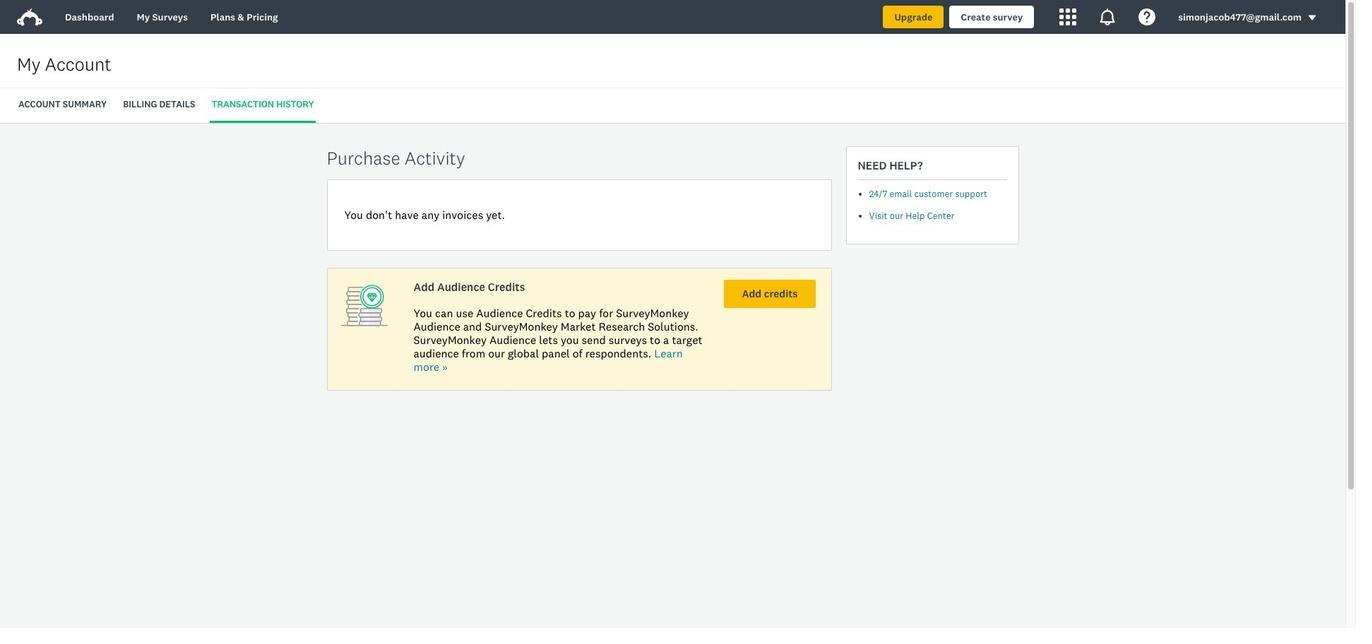 Task type: vqa. For each thing, say whether or not it's contained in the screenshot.
Dropdown Arrow image
yes



Task type: locate. For each thing, give the bounding box(es) containing it.
0 horizontal spatial products icon image
[[1060, 8, 1077, 25]]

products icon image
[[1060, 8, 1077, 25], [1100, 8, 1117, 25]]

1 horizontal spatial products icon image
[[1100, 8, 1117, 25]]

2 products icon image from the left
[[1100, 8, 1117, 25]]



Task type: describe. For each thing, give the bounding box(es) containing it.
1 products icon image from the left
[[1060, 8, 1077, 25]]

surveymonkey logo image
[[17, 8, 42, 26]]

dropdown arrow image
[[1308, 13, 1318, 23]]

help icon image
[[1139, 8, 1156, 25]]



